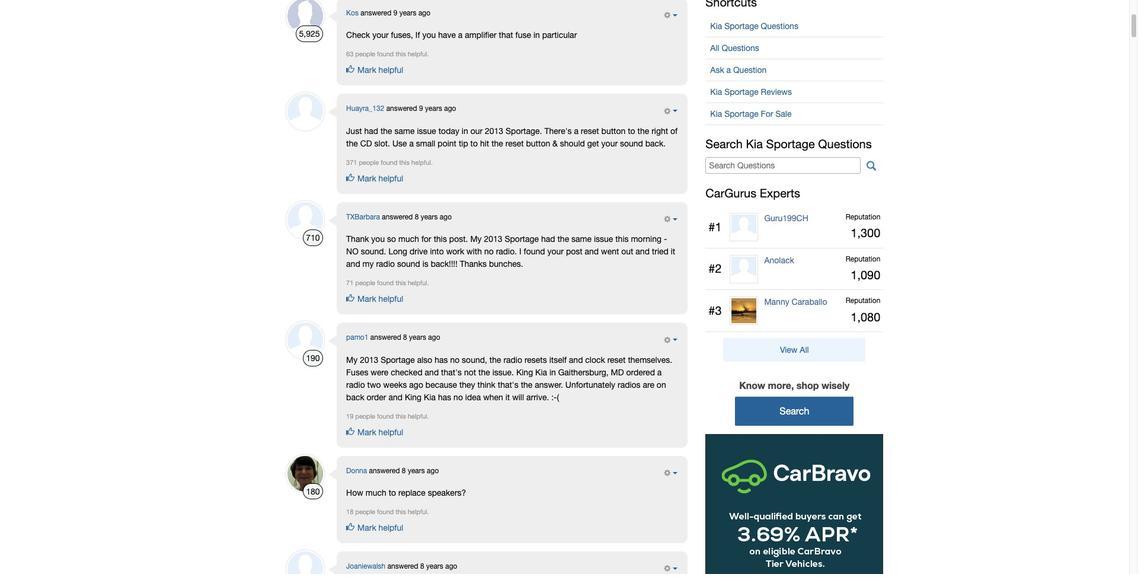 Task type: describe. For each thing, give the bounding box(es) containing it.
1 vertical spatial no
[[450, 355, 460, 365]]

view all link
[[724, 338, 866, 362]]

fuses,
[[391, 30, 413, 40]]

63 people found this  helpful.
[[346, 51, 429, 58]]

#1
[[709, 220, 722, 233]]

use
[[393, 139, 407, 148]]

371 people found this  helpful.
[[346, 159, 433, 166]]

sound inside just had the same issue today in  our 2013 sportage. there's a reset  button to the right of the cd slot.  use a small point tip to hit the reset  button & should get your sound  back.
[[620, 139, 643, 148]]

small
[[416, 139, 436, 148]]

the up issue.
[[490, 355, 501, 365]]

people for check your fuses, if you have a amplifier that fuse in particular
[[356, 51, 375, 58]]

people for how much to replace speakers?
[[356, 508, 375, 516]]

questions inside kia sportage questions link
[[761, 21, 799, 31]]

txbarbara
[[346, 213, 380, 221]]

guru199ch
[[765, 214, 809, 223]]

answered for the
[[387, 105, 417, 113]]

helpful. for much
[[408, 280, 429, 287]]

joaniewalsh link
[[346, 562, 386, 571]]

much inside thank you so much for this post.  my 2013 sportage had the same issue this morning - no sound.  long drive into work with no radio.  i found your post and went out and tried it and my radio sound is back!!!!  thanks bunches.
[[399, 234, 419, 244]]

and up gaithersburg,
[[569, 355, 583, 365]]

reset inside "my 2013 sportage also has no sound, the radio resets itself and clock  reset themselves. fuses were checked and that's not the issue. king kia  in gaithersburg, md ordered a radio two weeks ago because they think  that's the answer. unfortunately radios are on back order and king kia  has no idea when it will arrive. :-("
[[608, 355, 626, 365]]

the up slot.
[[381, 126, 392, 136]]

helpful. for if
[[408, 51, 429, 58]]

reputation for 1,300
[[846, 213, 881, 221]]

71
[[346, 280, 354, 287]]

2013 for our
[[485, 126, 504, 136]]

1 vertical spatial reset
[[506, 139, 524, 148]]

search for search kia sportage questions
[[706, 137, 743, 150]]

search for search
[[780, 406, 810, 417]]

reputation for 1,080
[[846, 297, 881, 305]]

in inside "my 2013 sportage also has no sound, the radio resets itself and clock  reset themselves. fuses were checked and that's not the issue. king kia  in gaithersburg, md ordered a radio two weeks ago because they think  that's the answer. unfortunately radios are on back order and king kia  has no idea when it will arrive. :-("
[[550, 368, 556, 377]]

hit
[[480, 139, 489, 148]]

years for much
[[421, 213, 438, 221]]

same inside just had the same issue today in  our 2013 sportage. there's a reset  button to the right of the cd slot.  use a small point tip to hit the reset  button & should get your sound  back.
[[395, 126, 415, 136]]

pamo1
[[346, 334, 369, 342]]

issue.
[[493, 368, 514, 377]]

190
[[306, 354, 320, 363]]

mark for just had the same issue today in  our 2013 sportage. there's a reset  button to the right of the cd slot.  use a small point tip to hit the reset  button & should get your sound  back.
[[358, 174, 376, 183]]

of
[[671, 126, 678, 136]]

ordered
[[627, 368, 655, 377]]

a right use
[[409, 139, 414, 148]]

sportage.
[[506, 126, 542, 136]]

huayra_132 answered 9 years ago
[[346, 105, 456, 113]]

mark for how much to replace speakers?
[[358, 523, 376, 533]]

your inside just had the same issue today in  our 2013 sportage. there's a reset  button to the right of the cd slot.  use a small point tip to hit the reset  button & should get your sound  back.
[[602, 139, 618, 148]]

slot.
[[375, 139, 390, 148]]

back.
[[646, 139, 666, 148]]

out
[[622, 247, 634, 256]]

kia sportage questions
[[711, 21, 799, 31]]

two
[[368, 380, 381, 390]]

questions inside all questions link
[[722, 43, 760, 53]]

mark helpful link for how much to replace speakers?
[[346, 523, 404, 533]]

kia sportage for sale link
[[706, 103, 884, 124]]

18 people found this  helpful.
[[346, 508, 429, 516]]

8 for replace
[[402, 467, 406, 475]]

1 horizontal spatial all
[[800, 345, 809, 355]]

all inside the shortcuts menu
[[711, 43, 720, 53]]

people for just had the same issue today in  our 2013 sportage. there's a reset  button to the right of the cd slot.  use a small point tip to hit the reset  button & should get your sound  back.
[[359, 159, 379, 166]]

reputation 1,300
[[846, 213, 881, 240]]

you inside thank you so much for this post.  my 2013 sportage had the same issue this morning - no sound.  long drive into work with no radio.  i found your post and went out and tried it and my radio sound is back!!!!  thanks bunches.
[[372, 234, 385, 244]]

no
[[346, 247, 359, 256]]

kia down the resets
[[536, 368, 547, 377]]

shortcuts menu
[[706, 15, 884, 125]]

1,300
[[851, 226, 881, 240]]

helpful. for replace
[[408, 508, 429, 516]]

kia down because
[[424, 393, 436, 402]]

helpful for fuses,
[[379, 66, 404, 75]]

donna link
[[346, 467, 367, 475]]

reputation for 1,090
[[846, 255, 881, 263]]

post.
[[450, 234, 468, 244]]

replace
[[399, 488, 426, 498]]

answer.
[[535, 380, 563, 390]]

bunches.
[[489, 259, 524, 269]]

experts
[[760, 186, 801, 200]]

because
[[426, 380, 457, 390]]

radios
[[618, 380, 641, 390]]

ago for issue
[[444, 105, 456, 113]]

sportage inside thank you so much for this post.  my 2013 sportage had the same issue this morning - no sound.  long drive into work with no radio.  i found your post and went out and tried it and my radio sound is back!!!!  thanks bunches.
[[505, 234, 539, 244]]

were
[[371, 368, 389, 377]]

and down morning
[[636, 247, 650, 256]]

fuse
[[516, 30, 531, 40]]

#2
[[709, 262, 722, 275]]

had inside just had the same issue today in  our 2013 sportage. there's a reset  button to the right of the cd slot.  use a small point tip to hit the reset  button & should get your sound  back.
[[364, 126, 378, 136]]

and down weeks
[[389, 393, 403, 402]]

2 vertical spatial questions
[[819, 137, 872, 150]]

mark helpful link for check your fuses, if you have a amplifier that fuse in particular
[[346, 66, 404, 75]]

8 right joaniewalsh link
[[421, 562, 424, 571]]

today
[[439, 126, 460, 136]]

if
[[416, 30, 420, 40]]

no inside thank you so much for this post.  my 2013 sportage had the same issue this morning - no sound.  long drive into work with no radio.  i found your post and went out and tried it and my radio sound is back!!!!  thanks bunches.
[[485, 247, 494, 256]]

mark helpful for check your fuses, if you have a amplifier that fuse in particular
[[358, 66, 404, 75]]

the up think
[[479, 368, 490, 377]]

sound inside thank you so much for this post.  my 2013 sportage had the same issue this morning - no sound.  long drive into work with no radio.  i found your post and went out and tried it and my radio sound is back!!!!  thanks bunches.
[[397, 259, 420, 269]]

0 vertical spatial button
[[602, 126, 626, 136]]

it inside thank you so much for this post.  my 2013 sportage had the same issue this morning - no sound.  long drive into work with no radio.  i found your post and went out and tried it and my radio sound is back!!!!  thanks bunches.
[[671, 247, 676, 256]]

search kia sportage questions
[[706, 137, 872, 150]]

cargurus
[[706, 186, 757, 200]]

71 people found this  helpful.
[[346, 280, 429, 287]]

so
[[387, 234, 396, 244]]

question
[[734, 65, 767, 74]]

years for replace
[[408, 467, 425, 475]]

1 horizontal spatial reset
[[581, 126, 599, 136]]

5,925
[[299, 29, 320, 38]]

anolack
[[765, 255, 795, 265]]

know more, shop wisely
[[740, 380, 850, 391]]

when
[[483, 393, 503, 402]]

found inside thank you so much for this post.  my 2013 sportage had the same issue this morning - no sound.  long drive into work with no radio.  i found your post and went out and tried it and my radio sound is back!!!!  thanks bunches.
[[524, 247, 545, 256]]

my
[[363, 259, 374, 269]]

post
[[566, 247, 583, 256]]

issue inside thank you so much for this post.  my 2013 sportage had the same issue this morning - no sound.  long drive into work with no radio.  i found your post and went out and tried it and my radio sound is back!!!!  thanks bunches.
[[594, 234, 614, 244]]

weeks
[[383, 380, 407, 390]]

also
[[417, 355, 433, 365]]

ago for speakers?
[[427, 467, 439, 475]]

view all
[[781, 345, 809, 355]]

check
[[346, 30, 370, 40]]

view
[[781, 345, 798, 355]]

tip
[[459, 139, 468, 148]]

kia inside kia sportage reviews link
[[711, 87, 723, 96]]

ago for you
[[419, 9, 431, 17]]

people for thank you so much for this post.  my 2013 sportage had the same issue this morning - no sound.  long drive into work with no radio.  i found your post and went out and tried it and my radio sound is back!!!!  thanks bunches.
[[356, 280, 375, 287]]

mark helpful link for my 2013 sportage also has no sound, the radio resets itself and clock  reset themselves. fuses were checked and that's not the issue. king kia  in gaithersburg, md ordered a radio two weeks ago because they think  that's the answer. unfortunately radios are on back order and king kia  has no idea when it will arrive. :-(
[[346, 428, 404, 437]]

joaniewalsh
[[346, 562, 386, 571]]

joaniewalsh answered 8 years ago
[[346, 562, 458, 571]]

years for if
[[400, 9, 417, 17]]

180
[[306, 487, 320, 496]]

0 horizontal spatial to
[[389, 488, 396, 498]]

kia inside kia sportage for sale link
[[711, 109, 723, 118]]

amplifier
[[465, 30, 497, 40]]

mark helpful for my 2013 sportage also has no sound, the radio resets itself and clock  reset themselves. fuses were checked and that's not the issue. king kia  in gaithersburg, md ordered a radio two weeks ago because they think  that's the answer. unfortunately radios are on back order and king kia  has no idea when it will arrive. :-(
[[358, 428, 404, 437]]

work
[[446, 247, 465, 256]]

kia down kia sportage for sale
[[746, 137, 763, 150]]

sportage inside kia sportage reviews link
[[725, 87, 759, 96]]

ask a question link
[[706, 59, 884, 80]]

txbarbara link
[[346, 213, 380, 221]]

answered right joaniewalsh
[[388, 562, 419, 571]]

more,
[[768, 380, 794, 391]]

on
[[657, 380, 666, 390]]

txbarbara answered 8 years ago
[[346, 213, 452, 221]]

checked
[[391, 368, 423, 377]]

1 vertical spatial has
[[438, 393, 452, 402]]

donna
[[346, 467, 367, 475]]

#3
[[709, 304, 722, 317]]

kia sportage reviews
[[711, 87, 792, 96]]

manny caraballo
[[765, 297, 828, 307]]

the down just
[[346, 139, 358, 148]]

and down no
[[346, 259, 360, 269]]

found down how much to replace speakers?
[[377, 508, 394, 516]]

will
[[513, 393, 524, 402]]

the up will
[[521, 380, 533, 390]]

mark helpful for thank you so much for this post.  my 2013 sportage had the same issue this morning - no sound.  long drive into work with no radio.  i found your post and went out and tried it and my radio sound is back!!!!  thanks bunches.
[[358, 294, 404, 304]]

into
[[430, 247, 444, 256]]

ask
[[711, 65, 725, 74]]

reputation 1,080
[[846, 297, 881, 324]]

ago inside "my 2013 sportage also has no sound, the radio resets itself and clock  reset themselves. fuses were checked and that's not the issue. king kia  in gaithersburg, md ordered a radio two weeks ago because they think  that's the answer. unfortunately radios are on back order and king kia  has no idea when it will arrive. :-("
[[409, 380, 423, 390]]

this for just had the same issue today in  our 2013 sportage. there's a reset  button to the right of the cd slot.  use a small point tip to hit the reset  button & should get your sound  back.
[[399, 159, 410, 166]]

1 vertical spatial radio
[[504, 355, 523, 365]]



Task type: vqa. For each thing, say whether or not it's contained in the screenshot.
new to the right
no



Task type: locate. For each thing, give the bounding box(es) containing it.
answered right donna "link"
[[369, 467, 400, 475]]

just had the same issue today in  our 2013 sportage. there's a reset  button to the right of the cd slot.  use a small point tip to hit the reset  button & should get your sound  back.
[[346, 126, 678, 148]]

pamo1 answered 8 years ago
[[346, 334, 440, 342]]

much right how
[[366, 488, 387, 498]]

the inside thank you so much for this post.  my 2013 sportage had the same issue this morning - no sound.  long drive into work with no radio.  i found your post and went out and tried it and my radio sound is back!!!!  thanks bunches.
[[558, 234, 570, 244]]

much up drive
[[399, 234, 419, 244]]

0 vertical spatial much
[[399, 234, 419, 244]]

radio.
[[496, 247, 517, 256]]

2 vertical spatial 2013
[[360, 355, 379, 365]]

2013 inside thank you so much for this post.  my 2013 sportage had the same issue this morning - no sound.  long drive into work with no radio.  i found your post and went out and tried it and my radio sound is back!!!!  thanks bunches.
[[484, 234, 503, 244]]

back!!!!
[[431, 259, 458, 269]]

all questions link
[[706, 37, 884, 58]]

years for same
[[425, 105, 442, 113]]

kos link
[[346, 9, 359, 17]]

reputation up 1,090 at the top right
[[846, 255, 881, 263]]

no right with
[[485, 247, 494, 256]]

answered for fuses,
[[361, 9, 392, 17]]

is
[[423, 259, 429, 269]]

2 horizontal spatial in
[[550, 368, 556, 377]]

same
[[395, 126, 415, 136], [572, 234, 592, 244]]

1 vertical spatial issue
[[594, 234, 614, 244]]

a inside "my 2013 sportage also has no sound, the radio resets itself and clock  reset themselves. fuses were checked and that's not the issue. king kia  in gaithersburg, md ordered a radio two weeks ago because they think  that's the answer. unfortunately radios are on back order and king kia  has no idea when it will arrive. :-("
[[658, 368, 662, 377]]

questions down kia sportage for sale link
[[819, 137, 872, 150]]

your left post
[[548, 247, 564, 256]]

all right view
[[800, 345, 809, 355]]

this up 'into'
[[434, 234, 447, 244]]

&
[[553, 139, 558, 148]]

3 mark helpful link from the top
[[346, 294, 404, 304]]

0 horizontal spatial you
[[372, 234, 385, 244]]

sportage inside kia sportage for sale link
[[725, 109, 759, 118]]

2 horizontal spatial questions
[[819, 137, 872, 150]]

radio inside thank you so much for this post.  my 2013 sportage had the same issue this morning - no sound.  long drive into work with no radio.  i found your post and went out and tried it and my radio sound is back!!!!  thanks bunches.
[[376, 259, 395, 269]]

mark for check your fuses, if you have a amplifier that fuse in particular
[[358, 66, 376, 75]]

helpful. down small
[[412, 159, 433, 166]]

1 vertical spatial much
[[366, 488, 387, 498]]

answered for sportage
[[371, 334, 401, 342]]

they
[[460, 380, 475, 390]]

reputation
[[846, 213, 881, 221], [846, 255, 881, 263], [846, 297, 881, 305]]

1 vertical spatial search
[[780, 406, 810, 417]]

0 vertical spatial my
[[471, 234, 482, 244]]

people right 18
[[356, 508, 375, 516]]

1 horizontal spatial to
[[471, 139, 478, 148]]

a up on
[[658, 368, 662, 377]]

people right 71
[[356, 280, 375, 287]]

2013
[[485, 126, 504, 136], [484, 234, 503, 244], [360, 355, 379, 365]]

mark helpful link for thank you so much for this post.  my 2013 sportage had the same issue this morning - no sound.  long drive into work with no radio.  i found your post and went out and tried it and my radio sound is back!!!!  thanks bunches.
[[346, 294, 404, 304]]

my inside "my 2013 sportage also has no sound, the radio resets itself and clock  reset themselves. fuses were checked and that's not the issue. king kia  in gaithersburg, md ordered a radio two weeks ago because they think  that's the answer. unfortunately radios are on back order and king kia  has no idea when it will arrive. :-("
[[346, 355, 358, 365]]

mark for thank you so much for this post.  my 2013 sportage had the same issue this morning - no sound.  long drive into work with no radio.  i found your post and went out and tried it and my radio sound is back!!!!  thanks bunches.
[[358, 294, 376, 304]]

8
[[415, 213, 419, 221], [403, 334, 407, 342], [402, 467, 406, 475], [421, 562, 424, 571]]

all questions
[[711, 43, 760, 53]]

sportage
[[725, 21, 759, 31], [725, 87, 759, 96], [725, 109, 759, 118], [767, 137, 815, 150], [505, 234, 539, 244], [381, 355, 415, 365]]

2 vertical spatial no
[[454, 393, 463, 402]]

1 vertical spatial in
[[462, 126, 468, 136]]

huayra_132
[[346, 105, 385, 113]]

helpful. down replace
[[408, 508, 429, 516]]

1 vertical spatial that's
[[498, 380, 519, 390]]

1 vertical spatial same
[[572, 234, 592, 244]]

9 for same
[[419, 105, 423, 113]]

1 horizontal spatial search
[[780, 406, 810, 417]]

2 vertical spatial to
[[389, 488, 396, 498]]

cd
[[360, 139, 372, 148]]

5 mark helpful link from the top
[[346, 523, 404, 533]]

mark helpful link down 63 people found this  helpful. at the top of the page
[[346, 66, 404, 75]]

4 mark helpful link from the top
[[346, 428, 404, 437]]

for
[[422, 234, 432, 244]]

this down use
[[399, 159, 410, 166]]

your up 63 people found this  helpful. at the top of the page
[[373, 30, 389, 40]]

has right also
[[435, 355, 448, 365]]

1,080
[[851, 310, 881, 324]]

0 horizontal spatial questions
[[722, 43, 760, 53]]

should
[[560, 139, 585, 148]]

with
[[467, 247, 482, 256]]

mark down 19 people found this  helpful.
[[358, 428, 376, 437]]

this for check your fuses, if you have a amplifier that fuse in particular
[[396, 51, 406, 58]]

mark helpful link down 19 people found this  helpful.
[[346, 428, 404, 437]]

your right get
[[602, 139, 618, 148]]

my up with
[[471, 234, 482, 244]]

mark down 371 people found this  helpful.
[[358, 174, 376, 183]]

helpful for to
[[379, 523, 404, 533]]

1 mark helpful from the top
[[358, 66, 404, 75]]

1 horizontal spatial questions
[[761, 21, 799, 31]]

had inside thank you so much for this post.  my 2013 sportage had the same issue this morning - no sound.  long drive into work with no radio.  i found your post and went out and tried it and my radio sound is back!!!!  thanks bunches.
[[541, 234, 556, 244]]

kos
[[346, 9, 359, 17]]

this for thank you so much for this post.  my 2013 sportage had the same issue this morning - no sound.  long drive into work with no radio.  i found your post and went out and tried it and my radio sound is back!!!!  thanks bunches.
[[396, 280, 406, 287]]

0 horizontal spatial in
[[462, 126, 468, 136]]

and
[[585, 247, 599, 256], [636, 247, 650, 256], [346, 259, 360, 269], [569, 355, 583, 365], [425, 368, 439, 377], [389, 393, 403, 402]]

found for have
[[377, 51, 394, 58]]

issue up went
[[594, 234, 614, 244]]

0 horizontal spatial sound
[[397, 259, 420, 269]]

a right ask
[[727, 65, 731, 74]]

how much to replace speakers?
[[346, 488, 466, 498]]

to left right
[[628, 126, 636, 136]]

0 horizontal spatial it
[[506, 393, 510, 402]]

a inside the shortcuts menu
[[727, 65, 731, 74]]

sportage up checked
[[381, 355, 415, 365]]

1 horizontal spatial your
[[548, 247, 564, 256]]

1 vertical spatial 9
[[419, 105, 423, 113]]

2 horizontal spatial reset
[[608, 355, 626, 365]]

4 mark helpful from the top
[[358, 428, 404, 437]]

point
[[438, 139, 457, 148]]

2 vertical spatial reputation
[[846, 297, 881, 305]]

kia sportage reviews link
[[706, 81, 884, 102]]

years for also
[[409, 334, 426, 342]]

search link
[[736, 397, 854, 426]]

5 mark helpful from the top
[[358, 523, 404, 533]]

in
[[534, 30, 540, 40], [462, 126, 468, 136], [550, 368, 556, 377]]

a up should
[[574, 126, 579, 136]]

this down long
[[396, 280, 406, 287]]

0 vertical spatial king
[[517, 368, 533, 377]]

people for my 2013 sportage also has no sound, the radio resets itself and clock  reset themselves. fuses were checked and that's not the issue. king kia  in gaithersburg, md ordered a radio two weeks ago because they think  that's the answer. unfortunately radios are on back order and king kia  has no idea when it will arrive. :-(
[[356, 413, 375, 420]]

1 vertical spatial sound
[[397, 259, 420, 269]]

2 mark from the top
[[358, 174, 376, 183]]

mark helpful down 18 people found this  helpful.
[[358, 523, 404, 533]]

5 mark from the top
[[358, 523, 376, 533]]

9 up small
[[419, 105, 423, 113]]

1 horizontal spatial issue
[[594, 234, 614, 244]]

1 horizontal spatial sound
[[620, 139, 643, 148]]

caraballo
[[792, 297, 828, 307]]

0 vertical spatial reputation
[[846, 213, 881, 221]]

0 horizontal spatial my
[[346, 355, 358, 365]]

(
[[557, 393, 559, 402]]

3 mark from the top
[[358, 294, 376, 304]]

1 mark from the top
[[358, 66, 376, 75]]

0 horizontal spatial all
[[711, 43, 720, 53]]

much
[[399, 234, 419, 244], [366, 488, 387, 498]]

not
[[464, 368, 476, 377]]

0 vertical spatial had
[[364, 126, 378, 136]]

helpful. down if
[[408, 51, 429, 58]]

wisely
[[822, 380, 850, 391]]

0 horizontal spatial issue
[[417, 126, 436, 136]]

1 horizontal spatial had
[[541, 234, 556, 244]]

0 vertical spatial it
[[671, 247, 676, 256]]

0 horizontal spatial king
[[405, 393, 422, 402]]

0 horizontal spatial radio
[[346, 380, 365, 390]]

the up post
[[558, 234, 570, 244]]

1 horizontal spatial king
[[517, 368, 533, 377]]

8 for also
[[403, 334, 407, 342]]

mark helpful link down 71 people found this  helpful.
[[346, 294, 404, 304]]

helpful down 371 people found this  helpful.
[[379, 174, 404, 183]]

8 for much
[[415, 213, 419, 221]]

button left right
[[602, 126, 626, 136]]

king down the resets
[[517, 368, 533, 377]]

manny
[[765, 297, 790, 307]]

ago for for
[[440, 213, 452, 221]]

mark for my 2013 sportage also has no sound, the radio resets itself and clock  reset themselves. fuses were checked and that's not the issue. king kia  in gaithersburg, md ordered a radio two weeks ago because they think  that's the answer. unfortunately radios are on back order and king kia  has no idea when it will arrive. :-(
[[358, 428, 376, 437]]

2 vertical spatial in
[[550, 368, 556, 377]]

3 helpful from the top
[[379, 294, 404, 304]]

mark helpful down 71 people found this  helpful.
[[358, 294, 404, 304]]

5 helpful from the top
[[379, 523, 404, 533]]

3 mark helpful from the top
[[358, 294, 404, 304]]

0 horizontal spatial that's
[[441, 368, 462, 377]]

2 vertical spatial reset
[[608, 355, 626, 365]]

1 reputation from the top
[[846, 213, 881, 221]]

1 horizontal spatial my
[[471, 234, 482, 244]]

1 helpful from the top
[[379, 66, 404, 75]]

no left idea
[[454, 393, 463, 402]]

questions up "ask a question"
[[722, 43, 760, 53]]

0 horizontal spatial 9
[[394, 9, 398, 17]]

0 vertical spatial to
[[628, 126, 636, 136]]

mark helpful link for just had the same issue today in  our 2013 sportage. there's a reset  button to the right of the cd slot.  use a small point tip to hit the reset  button & should get your sound  back.
[[346, 174, 404, 183]]

2 mark helpful link from the top
[[346, 174, 404, 183]]

king down weeks
[[405, 393, 422, 402]]

your inside thank you so much for this post.  my 2013 sportage had the same issue this morning - no sound.  long drive into work with no radio.  i found your post and went out and tried it and my radio sound is back!!!!  thanks bunches.
[[548, 247, 564, 256]]

issue inside just had the same issue today in  our 2013 sportage. there's a reset  button to the right of the cd slot.  use a small point tip to hit the reset  button & should get your sound  back.
[[417, 126, 436, 136]]

years
[[400, 9, 417, 17], [425, 105, 442, 113], [421, 213, 438, 221], [409, 334, 426, 342], [408, 467, 425, 475], [426, 562, 444, 571]]

my 2013 sportage also has no sound, the radio resets itself and clock  reset themselves. fuses were checked and that's not the issue. king kia  in gaithersburg, md ordered a radio two weeks ago because they think  that's the answer. unfortunately radios are on back order and king kia  has no idea when it will arrive. :-(
[[346, 355, 673, 402]]

2 mark helpful from the top
[[358, 174, 404, 183]]

answered for so
[[382, 213, 413, 221]]

0 vertical spatial reset
[[581, 126, 599, 136]]

helpful for so
[[379, 294, 404, 304]]

mark helpful for how much to replace speakers?
[[358, 523, 404, 533]]

found down fuses,
[[377, 51, 394, 58]]

sportage up all questions on the top right of the page
[[725, 21, 759, 31]]

0 vertical spatial search
[[706, 137, 743, 150]]

0 vertical spatial 9
[[394, 9, 398, 17]]

0 vertical spatial 2013
[[485, 126, 504, 136]]

0 vertical spatial all
[[711, 43, 720, 53]]

1 vertical spatial it
[[506, 393, 510, 402]]

you
[[423, 30, 436, 40], [372, 234, 385, 244]]

0 horizontal spatial your
[[373, 30, 389, 40]]

710
[[306, 233, 320, 242]]

helpful.
[[408, 51, 429, 58], [412, 159, 433, 166], [408, 280, 429, 287], [408, 413, 429, 420], [408, 508, 429, 516]]

0 vertical spatial you
[[423, 30, 436, 40]]

people right the 63
[[356, 51, 375, 58]]

radio up back
[[346, 380, 365, 390]]

kia inside kia sportage questions link
[[711, 21, 723, 31]]

sound left back.
[[620, 139, 643, 148]]

sound down drive
[[397, 259, 420, 269]]

1 vertical spatial your
[[602, 139, 618, 148]]

0 vertical spatial sound
[[620, 139, 643, 148]]

1 vertical spatial to
[[471, 139, 478, 148]]

themselves.
[[628, 355, 673, 365]]

Search Questions text field
[[706, 157, 861, 174]]

same up use
[[395, 126, 415, 136]]

helpful
[[379, 66, 404, 75], [379, 174, 404, 183], [379, 294, 404, 304], [379, 428, 404, 437], [379, 523, 404, 533]]

mark helpful link
[[346, 66, 404, 75], [346, 174, 404, 183], [346, 294, 404, 304], [346, 428, 404, 437], [346, 523, 404, 533]]

8 up how much to replace speakers?
[[402, 467, 406, 475]]

know
[[740, 380, 766, 391]]

2013 up hit
[[485, 126, 504, 136]]

3 reputation from the top
[[846, 297, 881, 305]]

it left will
[[506, 393, 510, 402]]

mark helpful for just had the same issue today in  our 2013 sportage. there's a reset  button to the right of the cd slot.  use a small point tip to hit the reset  button & should get your sound  back.
[[358, 174, 404, 183]]

how
[[346, 488, 364, 498]]

found for today
[[381, 159, 398, 166]]

sportage inside kia sportage questions link
[[725, 21, 759, 31]]

in inside just had the same issue today in  our 2013 sportage. there's a reset  button to the right of the cd slot.  use a small point tip to hit the reset  button & should get your sound  back.
[[462, 126, 468, 136]]

kos answered 9 years ago
[[346, 9, 431, 17]]

arrive.
[[527, 393, 549, 402]]

ask a question
[[711, 65, 767, 74]]

in left our
[[462, 126, 468, 136]]

sportage down "ask a question"
[[725, 87, 759, 96]]

people right 371 on the top left
[[359, 159, 379, 166]]

helpful down 18 people found this  helpful.
[[379, 523, 404, 533]]

this for how much to replace speakers?
[[396, 508, 406, 516]]

search down know more, shop wisely
[[780, 406, 810, 417]]

search down kia sportage for sale
[[706, 137, 743, 150]]

1 horizontal spatial you
[[423, 30, 436, 40]]

right
[[652, 126, 669, 136]]

helpful down 19 people found this  helpful.
[[379, 428, 404, 437]]

1 horizontal spatial radio
[[376, 259, 395, 269]]

radio down sound.
[[376, 259, 395, 269]]

1 vertical spatial 2013
[[484, 234, 503, 244]]

answered up the so
[[382, 213, 413, 221]]

same inside thank you so much for this post.  my 2013 sportage had the same issue this morning - no sound.  long drive into work with no radio.  i found your post and went out and tried it and my radio sound is back!!!!  thanks bunches.
[[572, 234, 592, 244]]

0 vertical spatial issue
[[417, 126, 436, 136]]

mark helpful link down 371 people found this  helpful.
[[346, 174, 404, 183]]

2 horizontal spatial to
[[628, 126, 636, 136]]

this down how much to replace speakers?
[[396, 508, 406, 516]]

found for this
[[377, 280, 394, 287]]

answered for to
[[369, 467, 400, 475]]

in up the answer.
[[550, 368, 556, 377]]

2013 inside just had the same issue today in  our 2013 sportage. there's a reset  button to the right of the cd slot.  use a small point tip to hit the reset  button & should get your sound  back.
[[485, 126, 504, 136]]

search inside search link
[[780, 406, 810, 417]]

this for my 2013 sportage also has no sound, the radio resets itself and clock  reset themselves. fuses were checked and that's not the issue. king kia  in gaithersburg, md ordered a radio two weeks ago because they think  that's the answer. unfortunately radios are on back order and king kia  has no idea when it will arrive. :-(
[[396, 413, 406, 420]]

long
[[389, 247, 408, 256]]

8 up checked
[[403, 334, 407, 342]]

2 reputation from the top
[[846, 255, 881, 263]]

0 horizontal spatial button
[[526, 139, 551, 148]]

2 vertical spatial radio
[[346, 380, 365, 390]]

mark helpful down 19 people found this  helpful.
[[358, 428, 404, 437]]

1 vertical spatial reputation
[[846, 255, 881, 263]]

1 vertical spatial button
[[526, 139, 551, 148]]

advertisement region
[[706, 434, 884, 574]]

18
[[346, 508, 354, 516]]

1 vertical spatial my
[[346, 355, 358, 365]]

idea
[[465, 393, 481, 402]]

4 mark from the top
[[358, 428, 376, 437]]

back
[[346, 393, 365, 402]]

ago
[[419, 9, 431, 17], [444, 105, 456, 113], [440, 213, 452, 221], [428, 334, 440, 342], [409, 380, 423, 390], [427, 467, 439, 475], [446, 562, 458, 571]]

a right have
[[458, 30, 463, 40]]

kia sportage for sale
[[711, 109, 792, 118]]

thanks
[[460, 259, 487, 269]]

it inside "my 2013 sportage also has no sound, the radio resets itself and clock  reset themselves. fuses were checked and that's not the issue. king kia  in gaithersburg, md ordered a radio two weeks ago because they think  that's the answer. unfortunately radios are on back order and king kia  has no idea when it will arrive. :-("
[[506, 393, 510, 402]]

all up ask
[[711, 43, 720, 53]]

2 horizontal spatial your
[[602, 139, 618, 148]]

answered up use
[[387, 105, 417, 113]]

helpful. for same
[[412, 159, 433, 166]]

1 horizontal spatial button
[[602, 126, 626, 136]]

all
[[711, 43, 720, 53], [800, 345, 809, 355]]

0 vertical spatial no
[[485, 247, 494, 256]]

1 vertical spatial had
[[541, 234, 556, 244]]

gaithersburg,
[[559, 368, 609, 377]]

1 horizontal spatial it
[[671, 247, 676, 256]]

my inside thank you so much for this post.  my 2013 sportage had the same issue this morning - no sound.  long drive into work with no radio.  i found your post and went out and tried it and my radio sound is back!!!!  thanks bunches.
[[471, 234, 482, 244]]

2 helpful from the top
[[379, 174, 404, 183]]

to left hit
[[471, 139, 478, 148]]

are
[[643, 380, 655, 390]]

to up 18 people found this  helpful.
[[389, 488, 396, 498]]

mark helpful down 371 people found this  helpful.
[[358, 174, 404, 183]]

0 vertical spatial your
[[373, 30, 389, 40]]

0 vertical spatial in
[[534, 30, 540, 40]]

2 horizontal spatial radio
[[504, 355, 523, 365]]

this up 'out' in the top right of the page
[[616, 234, 629, 244]]

helpful. for also
[[408, 413, 429, 420]]

sportage up 'i'
[[505, 234, 539, 244]]

0 horizontal spatial same
[[395, 126, 415, 136]]

resets
[[525, 355, 547, 365]]

pamo1 link
[[346, 334, 369, 342]]

found
[[377, 51, 394, 58], [381, 159, 398, 166], [524, 247, 545, 256], [377, 280, 394, 287], [377, 413, 394, 420], [377, 508, 394, 516]]

1 mark helpful link from the top
[[346, 66, 404, 75]]

0 horizontal spatial much
[[366, 488, 387, 498]]

ago for has
[[428, 334, 440, 342]]

4 helpful from the top
[[379, 428, 404, 437]]

mark helpful
[[358, 66, 404, 75], [358, 174, 404, 183], [358, 294, 404, 304], [358, 428, 404, 437], [358, 523, 404, 533]]

there's
[[545, 126, 572, 136]]

get
[[588, 139, 599, 148]]

think
[[478, 380, 496, 390]]

0 horizontal spatial had
[[364, 126, 378, 136]]

no left 'sound,'
[[450, 355, 460, 365]]

in right the fuse
[[534, 30, 540, 40]]

0 vertical spatial has
[[435, 355, 448, 365]]

found down slot.
[[381, 159, 398, 166]]

and down also
[[425, 368, 439, 377]]

2013 inside "my 2013 sportage also has no sound, the radio resets itself and clock  reset themselves. fuses were checked and that's not the issue. king kia  in gaithersburg, md ordered a radio two weeks ago because they think  that's the answer. unfortunately radios are on back order and king kia  has no idea when it will arrive. :-("
[[360, 355, 379, 365]]

1 horizontal spatial that's
[[498, 380, 519, 390]]

you up sound.
[[372, 234, 385, 244]]

0 horizontal spatial reset
[[506, 139, 524, 148]]

sportage up the search questions text field at top right
[[767, 137, 815, 150]]

same up post
[[572, 234, 592, 244]]

2 vertical spatial your
[[548, 247, 564, 256]]

1 horizontal spatial 9
[[419, 105, 423, 113]]

and right post
[[585, 247, 599, 256]]

1 horizontal spatial much
[[399, 234, 419, 244]]

helpful for sportage
[[379, 428, 404, 437]]

the left right
[[638, 126, 650, 136]]

answered right kos
[[361, 9, 392, 17]]

check your fuses, if you have a amplifier that fuse in particular
[[346, 30, 577, 40]]

0 vertical spatial that's
[[441, 368, 462, 377]]

371
[[346, 159, 357, 166]]

helpful. down because
[[408, 413, 429, 420]]

found for no
[[377, 413, 394, 420]]

0 horizontal spatial search
[[706, 137, 743, 150]]

0 vertical spatial same
[[395, 126, 415, 136]]

the right hit
[[492, 139, 504, 148]]

helpful for the
[[379, 174, 404, 183]]

0 vertical spatial questions
[[761, 21, 799, 31]]

2013 for my
[[484, 234, 503, 244]]

reputation up 1,300
[[846, 213, 881, 221]]

19 people found this  helpful.
[[346, 413, 429, 420]]

has
[[435, 355, 448, 365], [438, 393, 452, 402]]

1,090
[[851, 268, 881, 282]]

9 for if
[[394, 9, 398, 17]]

0 vertical spatial radio
[[376, 259, 395, 269]]

shop
[[797, 380, 819, 391]]

sportage inside "my 2013 sportage also has no sound, the radio resets itself and clock  reset themselves. fuses were checked and that's not the issue. king kia  in gaithersburg, md ordered a radio two weeks ago because they think  that's the answer. unfortunately radios are on back order and king kia  has no idea when it will arrive. :-("
[[381, 355, 415, 365]]

to
[[628, 126, 636, 136], [471, 139, 478, 148], [389, 488, 396, 498]]

helpful down 63 people found this  helpful. at the top of the page
[[379, 66, 404, 75]]

reputation 1,090
[[846, 255, 881, 282]]

1 vertical spatial king
[[405, 393, 422, 402]]

1 vertical spatial you
[[372, 234, 385, 244]]

1 horizontal spatial in
[[534, 30, 540, 40]]

unfortunately
[[566, 380, 616, 390]]

that's down issue.
[[498, 380, 519, 390]]

9 up fuses,
[[394, 9, 398, 17]]



